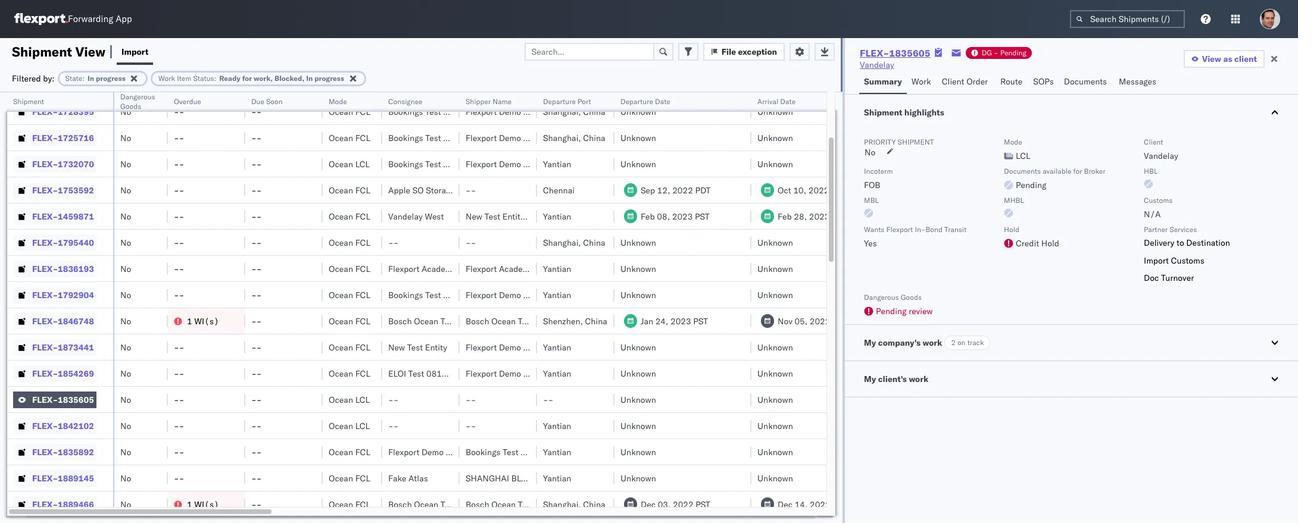 Task type: locate. For each thing, give the bounding box(es) containing it.
1 1 wi(s) from the top
[[187, 316, 219, 327]]

in right blocked,
[[306, 74, 313, 82]]

feb left the 08,
[[641, 211, 655, 222]]

1 vertical spatial work
[[909, 374, 929, 385]]

11 ocean fcl from the top
[[329, 447, 370, 458]]

1835605 down 1854269
[[58, 395, 94, 405]]

2 in from the left
[[306, 74, 313, 82]]

flex- for flex-1854269 button
[[32, 368, 58, 379]]

import down the delivery
[[1144, 255, 1169, 266]]

1 horizontal spatial import
[[1144, 255, 1169, 266]]

date inside arrival date button
[[780, 97, 796, 106]]

flex- up flex-1889466 button
[[32, 473, 58, 484]]

flex- down flex-1835605 button
[[32, 421, 58, 431]]

flex- down flex-1753592 button at left
[[32, 211, 58, 222]]

flexport for 1725716
[[466, 132, 497, 143]]

2 left on
[[951, 338, 956, 347]]

0 horizontal spatial dangerous
[[120, 92, 155, 101]]

bookings
[[388, 106, 423, 117], [388, 132, 423, 143], [388, 159, 423, 169], [388, 290, 423, 300], [466, 447, 501, 458]]

2023 for 24,
[[671, 316, 691, 327]]

0 vertical spatial goods
[[120, 102, 141, 111]]

goods up pending review
[[901, 293, 922, 302]]

flexport for 1854269
[[466, 368, 497, 379]]

dangerous up pending review
[[864, 293, 899, 302]]

0 vertical spatial entity
[[502, 211, 525, 222]]

08,
[[657, 211, 670, 222]]

atlas
[[409, 473, 428, 484]]

ocean for 1889145
[[329, 473, 353, 484]]

work up highlights
[[912, 76, 931, 87]]

flex- inside "button"
[[32, 264, 58, 274]]

ocean fcl for flex-1836193
[[329, 264, 370, 274]]

ocean fcl
[[329, 106, 370, 117], [329, 132, 370, 143], [329, 185, 370, 196], [329, 211, 370, 222], [329, 237, 370, 248], [329, 264, 370, 274], [329, 290, 370, 300], [329, 316, 370, 327], [329, 342, 370, 353], [329, 368, 370, 379], [329, 447, 370, 458], [329, 473, 370, 484], [329, 499, 370, 510]]

in
[[88, 74, 94, 82], [306, 74, 313, 82]]

bookings test consignee down the shipper name
[[388, 106, 483, 117]]

2 vertical spatial shipment
[[864, 107, 902, 118]]

ocean fcl for flex-1728395
[[329, 106, 370, 117]]

documents up mhbl
[[1004, 167, 1041, 176]]

5 resize handle column header from the left
[[368, 92, 382, 523]]

shipment up by:
[[12, 43, 72, 60]]

3 shanghai, china from the top
[[543, 237, 605, 248]]

1 for 1889466
[[187, 499, 192, 510]]

2022 for 12,
[[672, 185, 693, 196]]

resize handle column header for shipment
[[99, 92, 113, 523]]

goods down state : in progress
[[120, 102, 141, 111]]

5 ocean fcl from the top
[[329, 237, 370, 248]]

1 vertical spatial import
[[1144, 255, 1169, 266]]

1 horizontal spatial date
[[780, 97, 796, 106]]

flex- for "flex-1889145" button
[[32, 473, 58, 484]]

pdt up feb 08, 2023 pst
[[695, 185, 711, 196]]

2023
[[672, 211, 693, 222], [809, 211, 830, 222], [671, 316, 691, 327]]

2 shanghai, from the top
[[543, 132, 581, 143]]

flex- down flex-1795440 button
[[32, 264, 58, 274]]

1 horizontal spatial flex-1835605
[[860, 47, 931, 59]]

pst
[[695, 211, 710, 222], [832, 211, 847, 222], [693, 316, 708, 327], [696, 499, 710, 510], [833, 499, 847, 510]]

12 fcl from the top
[[355, 473, 370, 484]]

flex-1835605
[[860, 47, 931, 59], [32, 395, 94, 405]]

2023 right the 08,
[[672, 211, 693, 222]]

filtered
[[12, 73, 41, 84]]

9 fcl from the top
[[355, 342, 370, 353]]

4 shanghai, china from the top
[[543, 499, 605, 510]]

feb left 28,
[[778, 211, 792, 222]]

1 horizontal spatial mode
[[1004, 138, 1022, 146]]

fcl for flex-1854269
[[355, 368, 370, 379]]

0 vertical spatial for
[[242, 74, 252, 82]]

2 yantian from the top
[[543, 211, 571, 222]]

my left client's on the right of the page
[[864, 374, 876, 385]]

7 yantian from the top
[[543, 421, 571, 431]]

1 shanghai, china from the top
[[543, 106, 605, 117]]

ocean fcl for flex-1854269
[[329, 368, 370, 379]]

pending up mhbl
[[1016, 180, 1047, 191]]

flex- for flex-1459871 button
[[32, 211, 58, 222]]

ocean for 1459871
[[329, 211, 353, 222]]

flex- up flex-1725716 'button'
[[32, 106, 58, 117]]

pst down oct 10, 2022 pdt
[[832, 211, 847, 222]]

shipment
[[898, 138, 934, 146]]

0 horizontal spatial dec
[[641, 499, 656, 510]]

2022 right 14,
[[810, 499, 831, 510]]

work,
[[254, 74, 273, 82]]

vandelay
[[860, 60, 894, 70], [1144, 151, 1178, 161], [388, 211, 423, 222]]

ocean for 1873441
[[329, 342, 353, 353]]

2 wi(s) from the top
[[194, 499, 219, 510]]

1 vertical spatial 1
[[187, 499, 192, 510]]

work left on
[[923, 338, 942, 348]]

1 vertical spatial 1 wi(s)
[[187, 499, 219, 510]]

flex- down flex-1854269 button
[[32, 395, 58, 405]]

flex- up flex-1835605 button
[[32, 368, 58, 379]]

bookings test consignee for flex-1732070
[[388, 159, 483, 169]]

4 shanghai, from the top
[[543, 499, 581, 510]]

work inside button
[[909, 374, 929, 385]]

8 ocean fcl from the top
[[329, 316, 370, 327]]

for
[[242, 74, 252, 82], [1073, 167, 1082, 176]]

1 departure from the left
[[543, 97, 576, 106]]

0 horizontal spatial hold
[[1004, 225, 1019, 234]]

1835605
[[889, 47, 931, 59], [58, 395, 94, 405]]

1 ocean fcl from the top
[[329, 106, 370, 117]]

customs up 'n/a' on the top right of page
[[1144, 196, 1173, 205]]

0 vertical spatial 2
[[527, 211, 532, 222]]

1 yantian from the top
[[543, 159, 571, 169]]

dec for dec 03, 2022 pst
[[641, 499, 656, 510]]

lcl for flex-1835605
[[355, 395, 370, 405]]

dangerous goods down state : in progress
[[120, 92, 155, 111]]

flex- for flex-1835605 button
[[32, 395, 58, 405]]

2 vertical spatial ocean lcl
[[329, 421, 370, 431]]

import for import customs
[[1144, 255, 1169, 266]]

no for flex-1889466
[[120, 499, 131, 510]]

2 horizontal spatial vandelay
[[1144, 151, 1178, 161]]

1 resize handle column header from the left
[[99, 92, 113, 523]]

no
[[120, 106, 131, 117], [120, 132, 131, 143], [865, 147, 876, 158], [120, 159, 131, 169], [120, 185, 131, 196], [120, 211, 131, 222], [120, 237, 131, 248], [120, 264, 131, 274], [120, 290, 131, 300], [120, 316, 131, 327], [120, 342, 131, 353], [120, 368, 131, 379], [120, 395, 131, 405], [120, 421, 131, 431], [120, 447, 131, 458], [120, 473, 131, 484], [120, 499, 131, 510]]

2 1 wi(s) from the top
[[187, 499, 219, 510]]

10 ocean fcl from the top
[[329, 368, 370, 379]]

3 fcl from the top
[[355, 185, 370, 196]]

hold right credit on the top of page
[[1041, 238, 1059, 249]]

flex- for flex-1732070 button
[[32, 159, 58, 169]]

view left as
[[1202, 54, 1221, 64]]

date inside departure date button
[[655, 97, 670, 106]]

my inside my client's work button
[[864, 374, 876, 385]]

vandelay west
[[388, 211, 444, 222]]

academy right inc. on the left bottom
[[499, 264, 534, 274]]

2023 for 08,
[[672, 211, 693, 222]]

0 horizontal spatial import
[[121, 46, 148, 57]]

doc turnover
[[1144, 273, 1194, 284]]

8 resize handle column header from the left
[[600, 92, 615, 523]]

3 shanghai, from the top
[[543, 237, 581, 248]]

resize handle column header for shipper name
[[523, 92, 537, 523]]

flex- up flex-1873441 button
[[32, 316, 58, 327]]

1 vertical spatial ocean lcl
[[329, 395, 370, 405]]

2022 right 10,
[[809, 185, 829, 196]]

:
[[82, 74, 85, 82], [214, 74, 216, 82]]

1753592
[[58, 185, 94, 196]]

8 fcl from the top
[[355, 316, 370, 327]]

progress down import button
[[96, 74, 126, 82]]

bookings test consignee down consignee button
[[388, 132, 483, 143]]

flex-1889466
[[32, 499, 94, 510]]

1 wi(s) from the top
[[194, 316, 219, 327]]

2022 right 05, at right bottom
[[810, 316, 830, 327]]

1 vertical spatial new
[[388, 342, 405, 353]]

entity up 081801
[[425, 342, 447, 353]]

co. for 1854269
[[555, 368, 566, 379]]

1 vertical spatial wi(s)
[[194, 499, 219, 510]]

work for work
[[912, 76, 931, 87]]

pst right 14,
[[833, 499, 847, 510]]

use)
[[495, 185, 516, 196]]

bosch down shanghai
[[466, 499, 489, 510]]

1 horizontal spatial :
[[214, 74, 216, 82]]

: left ready
[[214, 74, 216, 82]]

1 horizontal spatial for
[[1073, 167, 1082, 176]]

9 ocean fcl from the top
[[329, 342, 370, 353]]

ocean fcl for flex-1795440
[[329, 237, 370, 248]]

9 resize handle column header from the left
[[737, 92, 752, 523]]

2 resize handle column header from the left
[[154, 92, 168, 523]]

4 ocean fcl from the top
[[329, 211, 370, 222]]

0 horizontal spatial documents
[[1004, 167, 1041, 176]]

client inside client vandelay incoterm fob
[[1144, 138, 1163, 146]]

0 vertical spatial vandelay
[[860, 60, 894, 70]]

shipment inside "button"
[[13, 97, 44, 106]]

7 ocean fcl from the top
[[329, 290, 370, 300]]

new down (do
[[466, 211, 482, 222]]

yantian for flex-1835892
[[543, 447, 571, 458]]

pdt left fob
[[831, 185, 847, 196]]

0 vertical spatial 1835605
[[889, 47, 931, 59]]

resize handle column header for dangerous goods
[[154, 92, 168, 523]]

0 vertical spatial shipment
[[12, 43, 72, 60]]

1 1 from the top
[[187, 316, 192, 327]]

6 resize handle column header from the left
[[445, 92, 460, 523]]

1 vertical spatial 2
[[951, 338, 956, 347]]

state : in progress
[[65, 74, 126, 82]]

bluetech
[[511, 473, 554, 484]]

work for work item status : ready for work, blocked, in progress
[[158, 74, 175, 82]]

7 resize handle column header from the left
[[523, 92, 537, 523]]

1 horizontal spatial dec
[[778, 499, 793, 510]]

0 vertical spatial mode
[[329, 97, 347, 106]]

1 horizontal spatial departure
[[620, 97, 653, 106]]

import down app
[[121, 46, 148, 57]]

0 horizontal spatial vandelay
[[388, 211, 423, 222]]

2 ocean lcl from the top
[[329, 395, 370, 405]]

inc.
[[482, 264, 496, 274]]

mbl
[[864, 196, 879, 205]]

2 my from the top
[[864, 374, 876, 385]]

0 horizontal spatial for
[[242, 74, 252, 82]]

flex-1795440 button
[[13, 234, 96, 251]]

co.
[[555, 106, 566, 117], [555, 132, 566, 143], [555, 159, 566, 169], [555, 290, 566, 300], [555, 342, 566, 353], [555, 368, 566, 379], [477, 447, 489, 458]]

1 horizontal spatial entity
[[502, 211, 525, 222]]

1 horizontal spatial view
[[1202, 54, 1221, 64]]

work inside button
[[912, 76, 931, 87]]

0 horizontal spatial client
[[942, 76, 964, 87]]

pst down sep 12, 2022 pdt
[[695, 211, 710, 222]]

0 vertical spatial customs
[[1144, 196, 1173, 205]]

10,
[[793, 185, 806, 196]]

documents up 'shipment highlights' button
[[1064, 76, 1107, 87]]

0 vertical spatial dangerous goods
[[120, 92, 155, 111]]

1 horizontal spatial feb
[[778, 211, 792, 222]]

shipper for flex-1854269
[[523, 368, 553, 379]]

2022 for 10,
[[809, 185, 829, 196]]

1 vertical spatial pending
[[1016, 180, 1047, 191]]

3 ocean lcl from the top
[[329, 421, 370, 431]]

consignee button
[[382, 95, 448, 107]]

1 shanghai, from the top
[[543, 106, 581, 117]]

documents inside button
[[1064, 76, 1107, 87]]

view up state : in progress
[[75, 43, 105, 60]]

no for flex-1889145
[[120, 473, 131, 484]]

2 feb from the left
[[778, 211, 792, 222]]

6 ocean fcl from the top
[[329, 264, 370, 274]]

7 fcl from the top
[[355, 290, 370, 300]]

import for import
[[121, 46, 148, 57]]

0 vertical spatial import
[[121, 46, 148, 57]]

1 my from the top
[[864, 338, 876, 348]]

1 horizontal spatial vandelay
[[860, 60, 894, 70]]

entity
[[502, 211, 525, 222], [425, 342, 447, 353]]

shipper inside button
[[466, 97, 491, 106]]

work left item
[[158, 74, 175, 82]]

2 1 from the top
[[187, 499, 192, 510]]

bosch down fake
[[388, 499, 412, 510]]

co. for 1725716
[[555, 132, 566, 143]]

1 vertical spatial vandelay
[[1144, 151, 1178, 161]]

2022 for 14,
[[810, 499, 831, 510]]

flex-1846748
[[32, 316, 94, 327]]

ocean fcl for flex-1753592
[[329, 185, 370, 196]]

departure right port
[[620, 97, 653, 106]]

2 ocean fcl from the top
[[329, 132, 370, 143]]

1889466
[[58, 499, 94, 510]]

forwarding app
[[68, 13, 132, 25]]

fcl for flex-1835892
[[355, 447, 370, 458]]

so
[[412, 185, 424, 196]]

1
[[187, 316, 192, 327], [187, 499, 192, 510]]

Search Shipments (/) text field
[[1070, 10, 1185, 28]]

0 horizontal spatial new
[[388, 342, 405, 353]]

flex- down flex-1732070 button
[[32, 185, 58, 196]]

my left company's
[[864, 338, 876, 348]]

my for my client's work
[[864, 374, 876, 385]]

for left broker
[[1073, 167, 1082, 176]]

flex- up flex-1753592 button at left
[[32, 159, 58, 169]]

import inside button
[[121, 46, 148, 57]]

pst for feb 28, 2023 pst
[[832, 211, 847, 222]]

new for new test entity 2
[[466, 211, 482, 222]]

0 vertical spatial ocean lcl
[[329, 159, 370, 169]]

demo for 1792904
[[499, 290, 521, 300]]

ocean for 1846748
[[329, 316, 353, 327]]

flex- down flex-1459871 button
[[32, 237, 58, 248]]

bookings test consignee up shanghai bluetech co., ltd
[[466, 447, 561, 458]]

vandelay down apple
[[388, 211, 423, 222]]

resize handle column header
[[99, 92, 113, 523], [154, 92, 168, 523], [231, 92, 245, 523], [308, 92, 323, 523], [368, 92, 382, 523], [445, 92, 460, 523], [523, 92, 537, 523], [600, 92, 615, 523], [737, 92, 752, 523]]

flex- for the flex-1846748 button
[[32, 316, 58, 327]]

1 vertical spatial hold
[[1041, 238, 1059, 249]]

vandelay up summary
[[860, 60, 894, 70]]

port
[[578, 97, 591, 106]]

resize handle column header for departure port
[[600, 92, 615, 523]]

0 horizontal spatial feb
[[641, 211, 655, 222]]

2 shanghai, china from the top
[[543, 132, 605, 143]]

1 vertical spatial dangerous
[[864, 293, 899, 302]]

6 yantian from the top
[[543, 368, 571, 379]]

pdt right 05, at right bottom
[[833, 316, 848, 327]]

client up hbl
[[1144, 138, 1163, 146]]

1 horizontal spatial progress
[[315, 74, 344, 82]]

partner services
[[1144, 225, 1197, 234]]

flex-1873441
[[32, 342, 94, 353]]

0 horizontal spatial date
[[655, 97, 670, 106]]

0 vertical spatial dangerous
[[120, 92, 155, 101]]

nov
[[778, 316, 792, 327]]

flexport demo shipper co.
[[466, 106, 566, 117], [466, 132, 566, 143], [466, 159, 566, 169], [466, 290, 566, 300], [466, 342, 566, 353], [466, 368, 566, 379], [388, 447, 489, 458]]

0 horizontal spatial departure
[[543, 97, 576, 106]]

documents for documents available for broker
[[1004, 167, 1041, 176]]

4 yantian from the top
[[543, 290, 571, 300]]

1 fcl from the top
[[355, 106, 370, 117]]

5 fcl from the top
[[355, 237, 370, 248]]

dec left 14,
[[778, 499, 793, 510]]

bosch up new test entity
[[388, 316, 412, 327]]

1 ocean lcl from the top
[[329, 159, 370, 169]]

soon
[[266, 97, 283, 106]]

mode button
[[323, 95, 370, 107]]

2
[[527, 211, 532, 222], [951, 338, 956, 347]]

shipment up 'priority'
[[864, 107, 902, 118]]

1 horizontal spatial dangerous goods
[[864, 293, 922, 302]]

bosch ocean test down inc. on the left bottom
[[466, 316, 534, 327]]

client inside button
[[942, 76, 964, 87]]

2 departure from the left
[[620, 97, 653, 106]]

3 ocean fcl from the top
[[329, 185, 370, 196]]

2 date from the left
[[780, 97, 796, 106]]

demo
[[499, 106, 521, 117], [499, 132, 521, 143], [499, 159, 521, 169], [499, 290, 521, 300], [499, 342, 521, 353], [499, 368, 521, 379], [422, 447, 444, 458]]

pdt for oct 10, 2022 pdt
[[831, 185, 847, 196]]

5 yantian from the top
[[543, 342, 571, 353]]

ocean lcl for flex-1835605
[[329, 395, 370, 405]]

2023 right 24, at the bottom right
[[671, 316, 691, 327]]

13 fcl from the top
[[355, 499, 370, 510]]

0 horizontal spatial entity
[[425, 342, 447, 353]]

consignee for flex-1728395
[[443, 106, 483, 117]]

flex- for flex-1725716 'button'
[[32, 132, 58, 143]]

13 ocean fcl from the top
[[329, 499, 370, 510]]

1 vertical spatial entity
[[425, 342, 447, 353]]

6 fcl from the top
[[355, 264, 370, 274]]

0 vertical spatial flex-1835605
[[860, 47, 931, 59]]

flex- down "flex-1889145" button
[[32, 499, 58, 510]]

hold up credit on the top of page
[[1004, 225, 1019, 234]]

flex- inside 'button'
[[32, 132, 58, 143]]

1 for 1846748
[[187, 316, 192, 327]]

work right client's on the right of the page
[[909, 374, 929, 385]]

documents
[[1064, 76, 1107, 87], [1004, 167, 1041, 176]]

new test entity 2
[[466, 211, 532, 222]]

vandelay inside client vandelay incoterm fob
[[1144, 151, 1178, 161]]

fcl for flex-1753592
[[355, 185, 370, 196]]

flexport demo shipper co. for 1732070
[[466, 159, 566, 169]]

1 vertical spatial my
[[864, 374, 876, 385]]

flex-1842102
[[32, 421, 94, 431]]

1 vertical spatial flex-1835605
[[32, 395, 94, 405]]

client order button
[[937, 71, 996, 94]]

2 progress from the left
[[315, 74, 344, 82]]

2 fcl from the top
[[355, 132, 370, 143]]

company's
[[878, 338, 921, 348]]

1 academy from the left
[[422, 264, 456, 274]]

0 horizontal spatial :
[[82, 74, 85, 82]]

flex-1835605 inside button
[[32, 395, 94, 405]]

flex-1835892 button
[[13, 444, 96, 461]]

0 vertical spatial documents
[[1064, 76, 1107, 87]]

dec left 03, at the right bottom of the page
[[641, 499, 656, 510]]

8 yantian from the top
[[543, 447, 571, 458]]

2 dec from the left
[[778, 499, 793, 510]]

dec 14, 2022 pst
[[778, 499, 847, 510]]

flex-1835605 up the flex-1842102
[[32, 395, 94, 405]]

flex-1835892
[[32, 447, 94, 458]]

pst for jan 24, 2023 pst
[[693, 316, 708, 327]]

my client's work button
[[845, 361, 1298, 397]]

1 vertical spatial client
[[1144, 138, 1163, 146]]

entity for new test entity
[[425, 342, 447, 353]]

2 academy from the left
[[499, 264, 534, 274]]

0 horizontal spatial academy
[[422, 264, 456, 274]]

flex-1835605 up summary
[[860, 47, 931, 59]]

shipment inside button
[[864, 107, 902, 118]]

client
[[942, 76, 964, 87], [1144, 138, 1163, 146]]

1 vertical spatial shipment
[[13, 97, 44, 106]]

bosch
[[388, 316, 412, 327], [466, 316, 489, 327], [388, 499, 412, 510], [466, 499, 489, 510]]

0 vertical spatial work
[[923, 338, 942, 348]]

1 horizontal spatial academy
[[499, 264, 534, 274]]

0 horizontal spatial work
[[158, 74, 175, 82]]

entity down use)
[[502, 211, 525, 222]]

4 fcl from the top
[[355, 211, 370, 222]]

priority shipment
[[864, 138, 934, 146]]

0 horizontal spatial progress
[[96, 74, 126, 82]]

dangerous goods up pending review
[[864, 293, 922, 302]]

0 vertical spatial client
[[942, 76, 964, 87]]

shanghai, china for flex-1725716
[[543, 132, 605, 143]]

0 vertical spatial 1 wi(s)
[[187, 316, 219, 327]]

client left order at the right of the page
[[942, 76, 964, 87]]

0 horizontal spatial 2
[[527, 211, 532, 222]]

1 horizontal spatial in
[[306, 74, 313, 82]]

1 in from the left
[[88, 74, 94, 82]]

work
[[923, 338, 942, 348], [909, 374, 929, 385]]

flex- down flex-1728395 button at the left of the page
[[32, 132, 58, 143]]

2023 right 28,
[[809, 211, 830, 222]]

no for flex-1795440
[[120, 237, 131, 248]]

1 vertical spatial documents
[[1004, 167, 1041, 176]]

flex- up flex-1854269 button
[[32, 342, 58, 353]]

bookings test consignee up storage at the left
[[388, 159, 483, 169]]

progress up mode button
[[315, 74, 344, 82]]

bookings test consignee
[[388, 106, 483, 117], [388, 132, 483, 143], [388, 159, 483, 169], [388, 290, 483, 300], [466, 447, 561, 458]]

bookings test consignee down flexport academy (us) inc.
[[388, 290, 483, 300]]

3 yantian from the top
[[543, 264, 571, 274]]

2 vertical spatial pending
[[876, 306, 907, 317]]

0 vertical spatial pending
[[1000, 48, 1027, 57]]

0 vertical spatial 1
[[187, 316, 192, 327]]

2022 right 03, at the right bottom of the page
[[673, 499, 694, 510]]

yantian for flex-1732070
[[543, 159, 571, 169]]

1835605 up work button
[[889, 47, 931, 59]]

fcl for flex-1889466
[[355, 499, 370, 510]]

flex- down flex-1842102 button
[[32, 447, 58, 458]]

flexport
[[466, 106, 497, 117], [466, 132, 497, 143], [466, 159, 497, 169], [886, 225, 913, 234], [388, 264, 419, 274], [466, 264, 497, 274], [466, 290, 497, 300], [466, 342, 497, 353], [466, 368, 497, 379], [388, 447, 419, 458]]

flex-
[[860, 47, 889, 59], [32, 106, 58, 117], [32, 132, 58, 143], [32, 159, 58, 169], [32, 185, 58, 196], [32, 211, 58, 222], [32, 237, 58, 248], [32, 264, 58, 274], [32, 290, 58, 300], [32, 316, 58, 327], [32, 342, 58, 353], [32, 368, 58, 379], [32, 395, 58, 405], [32, 421, 58, 431], [32, 447, 58, 458], [32, 473, 58, 484], [32, 499, 58, 510]]

1 vertical spatial 1835605
[[58, 395, 94, 405]]

summary
[[864, 76, 902, 87]]

1 horizontal spatial client
[[1144, 138, 1163, 146]]

flex-1728395
[[32, 106, 94, 117]]

documents for documents
[[1064, 76, 1107, 87]]

customs n/a wants flexport in-bond transit yes
[[864, 196, 1173, 249]]

co. for 1873441
[[555, 342, 566, 353]]

ocean fcl for flex-1873441
[[329, 342, 370, 353]]

1 horizontal spatial new
[[466, 211, 482, 222]]

10 fcl from the top
[[355, 368, 370, 379]]

new test entity
[[388, 342, 447, 353]]

flexport demo shipper co. for 1725716
[[466, 132, 566, 143]]

no for flex-1835892
[[120, 447, 131, 458]]

1 horizontal spatial work
[[912, 76, 931, 87]]

china for flex-1795440
[[583, 237, 605, 248]]

customs down delivery to destination on the top
[[1171, 255, 1205, 266]]

9 yantian from the top
[[543, 473, 571, 484]]

for left work,
[[242, 74, 252, 82]]

pending for pending review
[[876, 306, 907, 317]]

departure port button
[[537, 95, 603, 107]]

0 vertical spatial wi(s)
[[194, 316, 219, 327]]

pending left review
[[876, 306, 907, 317]]

2022 right 12,
[[672, 185, 693, 196]]

in right the state
[[88, 74, 94, 82]]

12 ocean fcl from the top
[[329, 473, 370, 484]]

unknown
[[620, 106, 656, 117], [757, 106, 793, 117], [620, 132, 656, 143], [757, 132, 793, 143], [620, 159, 656, 169], [757, 159, 793, 169], [620, 237, 656, 248], [757, 237, 793, 248], [620, 264, 656, 274], [757, 264, 793, 274], [620, 290, 656, 300], [757, 290, 793, 300], [620, 342, 656, 353], [757, 342, 793, 353], [620, 368, 656, 379], [757, 368, 793, 379], [620, 395, 656, 405], [757, 395, 793, 405], [620, 421, 656, 431], [757, 421, 793, 431], [620, 447, 656, 458], [757, 447, 793, 458], [620, 473, 656, 484], [757, 473, 793, 484]]

in-
[[915, 225, 926, 234]]

customs
[[1144, 196, 1173, 205], [1171, 255, 1205, 266]]

0 horizontal spatial mode
[[329, 97, 347, 106]]

wi(s) for flex-1889466
[[194, 499, 219, 510]]

0 horizontal spatial in
[[88, 74, 94, 82]]

yantian for flex-1889145
[[543, 473, 571, 484]]

resize handle column header for consignee
[[445, 92, 460, 523]]

pst right 03, at the right bottom of the page
[[696, 499, 710, 510]]

1 date from the left
[[655, 97, 670, 106]]

1 horizontal spatial documents
[[1064, 76, 1107, 87]]

eloi
[[388, 368, 406, 379]]

flex- for flex-1835892 button on the left bottom of page
[[32, 447, 58, 458]]

pending right dg
[[1000, 48, 1027, 57]]

route
[[1000, 76, 1023, 87]]

pst right 24, at the bottom right
[[693, 316, 708, 327]]

--
[[174, 80, 184, 91], [251, 80, 262, 91], [174, 106, 184, 117], [251, 106, 262, 117], [174, 132, 184, 143], [251, 132, 262, 143], [174, 159, 184, 169], [251, 159, 262, 169], [174, 185, 184, 196], [251, 185, 262, 196], [466, 185, 476, 196], [174, 211, 184, 222], [251, 211, 262, 222], [174, 237, 184, 248], [251, 237, 262, 248], [388, 237, 399, 248], [466, 237, 476, 248], [174, 264, 184, 274], [251, 264, 262, 274], [174, 290, 184, 300], [251, 290, 262, 300], [251, 316, 262, 327], [174, 342, 184, 353], [251, 342, 262, 353], [174, 368, 184, 379], [251, 368, 262, 379], [174, 395, 184, 405], [251, 395, 262, 405], [388, 395, 399, 405], [466, 395, 476, 405], [543, 395, 553, 405], [174, 421, 184, 431], [251, 421, 262, 431], [388, 421, 399, 431], [466, 421, 476, 431], [174, 447, 184, 458], [251, 447, 262, 458], [174, 473, 184, 484], [251, 473, 262, 484], [251, 499, 262, 510]]

arrival
[[757, 97, 778, 106]]

academy left (us)
[[422, 264, 456, 274]]

documents button
[[1059, 71, 1114, 94]]

0 vertical spatial my
[[864, 338, 876, 348]]

ocean for 1854269
[[329, 368, 353, 379]]

demo for 1725716
[[499, 132, 521, 143]]

0 horizontal spatial dangerous goods
[[120, 92, 155, 111]]

2 vertical spatial vandelay
[[388, 211, 423, 222]]

1 vertical spatial customs
[[1171, 255, 1205, 266]]

flex- up the flex-1846748 button
[[32, 290, 58, 300]]

0 vertical spatial new
[[466, 211, 482, 222]]

11 fcl from the top
[[355, 447, 370, 458]]

1 vertical spatial goods
[[901, 293, 922, 302]]

2 up 'flexport academy (sz) ltd.'
[[527, 211, 532, 222]]

shipment down filtered
[[13, 97, 44, 106]]

as
[[1223, 54, 1232, 64]]

fcl for flex-1873441
[[355, 342, 370, 353]]

1 dec from the left
[[641, 499, 656, 510]]

: up 1728395
[[82, 74, 85, 82]]

1 feb from the left
[[641, 211, 655, 222]]



Task type: describe. For each thing, give the bounding box(es) containing it.
consignee inside consignee button
[[388, 97, 423, 106]]

flex-1725716
[[32, 132, 94, 143]]

shanghai, for flex-1889466
[[543, 499, 581, 510]]

Search... text field
[[524, 43, 654, 60]]

fob
[[864, 180, 880, 191]]

shanghai bluetech co., ltd
[[466, 473, 590, 484]]

demo for 1854269
[[499, 368, 521, 379]]

client's
[[878, 374, 907, 385]]

vandelay link
[[860, 59, 894, 71]]

(us)
[[458, 264, 480, 274]]

1 : from the left
[[82, 74, 85, 82]]

flexport for 1873441
[[466, 342, 497, 353]]

flex-1732070 button
[[13, 156, 96, 172]]

flexport inside customs n/a wants flexport in-bond transit yes
[[886, 225, 913, 234]]

bosch ocean test up new test entity
[[388, 316, 456, 327]]

4 resize handle column header from the left
[[308, 92, 323, 523]]

ocean for 1835605
[[329, 395, 353, 405]]

dg - pending
[[982, 48, 1027, 57]]

1 horizontal spatial hold
[[1041, 238, 1059, 249]]

shipment highlights button
[[845, 95, 1298, 130]]

yantian for flex-1459871
[[543, 211, 571, 222]]

2023 for 28,
[[809, 211, 830, 222]]

co. for 1732070
[[555, 159, 566, 169]]

ocean fcl for flex-1459871
[[329, 211, 370, 222]]

ocean fcl for flex-1889145
[[329, 473, 370, 484]]

not
[[476, 185, 493, 196]]

flex-1836193 button
[[13, 261, 96, 277]]

ltd
[[575, 473, 590, 484]]

1 vertical spatial mode
[[1004, 138, 1022, 146]]

0 vertical spatial hold
[[1004, 225, 1019, 234]]

ocean for 1725716
[[329, 132, 353, 143]]

081801
[[426, 368, 457, 379]]

1459871
[[58, 211, 94, 222]]

1 wi(s) for 1846748
[[187, 316, 219, 327]]

arrival date button
[[752, 95, 877, 107]]

shipper for flex-1873441
[[523, 342, 553, 353]]

shipment for shipment highlights
[[864, 107, 902, 118]]

my company's work
[[864, 338, 942, 348]]

ocean fcl for flex-1835892
[[329, 447, 370, 458]]

fcl for flex-1889145
[[355, 473, 370, 484]]

ocean for 1728395
[[329, 106, 353, 117]]

flex-1792904 button
[[13, 287, 96, 303]]

credit hold
[[1016, 238, 1059, 249]]

ltd.
[[558, 264, 573, 274]]

jan
[[641, 316, 653, 327]]

forwarding
[[68, 13, 113, 25]]

file exception
[[722, 46, 777, 57]]

forwarding app link
[[14, 13, 132, 25]]

03,
[[658, 499, 671, 510]]

china for flex-1728395
[[583, 106, 605, 117]]

1854269
[[58, 368, 94, 379]]

1728395
[[58, 106, 94, 117]]

flex-1889145 button
[[13, 470, 96, 487]]

shanghai, china for flex-1728395
[[543, 106, 605, 117]]

flex-1753592 button
[[13, 182, 96, 199]]

1 horizontal spatial goods
[[901, 293, 922, 302]]

feb for feb 08, 2023 pst
[[641, 211, 655, 222]]

track
[[967, 338, 984, 347]]

3 resize handle column header from the left
[[231, 92, 245, 523]]

flexport for 1728395
[[466, 106, 497, 117]]

resize handle column header for mode
[[368, 92, 382, 523]]

fcl for flex-1792904
[[355, 290, 370, 300]]

1 horizontal spatial 2
[[951, 338, 956, 347]]

bosch down (us)
[[466, 316, 489, 327]]

messages button
[[1114, 71, 1163, 94]]

pdt for sep 12, 2022 pdt
[[695, 185, 711, 196]]

1 vertical spatial for
[[1073, 167, 1082, 176]]

work for my company's work
[[923, 338, 942, 348]]

shipment view
[[12, 43, 105, 60]]

sep 12, 2022 pdt
[[641, 185, 711, 196]]

dangerous goods inside button
[[120, 92, 155, 111]]

wants
[[864, 225, 885, 234]]

flex-1725716 button
[[13, 130, 96, 146]]

view as client
[[1202, 54, 1257, 64]]

ocean fcl for flex-1889466
[[329, 499, 370, 510]]

yes
[[864, 238, 877, 249]]

1792904
[[58, 290, 94, 300]]

delivery
[[1144, 238, 1175, 248]]

ocean fcl for flex-1792904
[[329, 290, 370, 300]]

no for flex-1854269
[[120, 368, 131, 379]]

1 progress from the left
[[96, 74, 126, 82]]

no for flex-1459871
[[120, 211, 131, 222]]

shanghai, china for flex-1889466
[[543, 499, 605, 510]]

ocean lcl for flex-1732070
[[329, 159, 370, 169]]

dangerous inside button
[[120, 92, 155, 101]]

flexport demo shipper co. for 1854269
[[466, 368, 566, 379]]

lcl for flex-1732070
[[355, 159, 370, 169]]

hbl
[[1144, 167, 1158, 176]]

shipper for flex-1725716
[[523, 132, 553, 143]]

1732070
[[58, 159, 94, 169]]

by:
[[43, 73, 55, 84]]

bookings test consignee for flex-1725716
[[388, 132, 483, 143]]

flex- up summary
[[860, 47, 889, 59]]

entity for new test entity 2
[[502, 211, 525, 222]]

no for flex-1753592
[[120, 185, 131, 196]]

customs inside customs n/a wants flexport in-bond transit yes
[[1144, 196, 1173, 205]]

1889145
[[58, 473, 94, 484]]

date for arrival date
[[780, 97, 796, 106]]

1 wi(s) for 1889466
[[187, 499, 219, 510]]

apple so storage (do not use)
[[388, 185, 516, 196]]

ocean for 1836193
[[329, 264, 353, 274]]

documents available for broker
[[1004, 167, 1106, 176]]

overdue
[[174, 97, 201, 106]]

west
[[425, 211, 444, 222]]

ocean for 1889466
[[329, 499, 353, 510]]

flex-1728395 button
[[13, 103, 96, 120]]

14,
[[795, 499, 808, 510]]

flex-1854269 button
[[13, 365, 96, 382]]

credit
[[1016, 238, 1039, 249]]

ocean for 1732070
[[329, 159, 353, 169]]

flexport demo shipper co. for 1873441
[[466, 342, 566, 353]]

shipper name
[[466, 97, 512, 106]]

delivery to destination
[[1144, 238, 1230, 248]]

flexport. image
[[14, 13, 68, 25]]

bookings for flex-1728395
[[388, 106, 423, 117]]

file
[[722, 46, 736, 57]]

flex-1873441 button
[[13, 339, 96, 356]]

fcl for flex-1795440
[[355, 237, 370, 248]]

mode inside button
[[329, 97, 347, 106]]

jan 24, 2023 pst
[[641, 316, 708, 327]]

shipper for flex-1728395
[[523, 106, 553, 117]]

flexport demo shipper co. for 1728395
[[466, 106, 566, 117]]

ocean fcl for flex-1725716
[[329, 132, 370, 143]]

no for flex-1725716
[[120, 132, 131, 143]]

yantian for flex-1792904
[[543, 290, 571, 300]]

sops button
[[1029, 71, 1059, 94]]

pending for pending
[[1016, 180, 1047, 191]]

05,
[[795, 316, 808, 327]]

bosch ocean test down shanghai
[[466, 499, 534, 510]]

shanghai, for flex-1725716
[[543, 132, 581, 143]]

flex-1836193
[[32, 264, 94, 274]]

flex-1795440
[[32, 237, 94, 248]]

co.,
[[556, 473, 573, 484]]

transit
[[944, 225, 967, 234]]

client order
[[942, 76, 988, 87]]

work button
[[907, 71, 937, 94]]

bookings for flex-1732070
[[388, 159, 423, 169]]

2022 for 05,
[[810, 316, 830, 327]]

shanghai
[[466, 473, 509, 484]]

view as client button
[[1184, 50, 1265, 68]]

available
[[1043, 167, 1072, 176]]

1 vertical spatial dangerous goods
[[864, 293, 922, 302]]

partner
[[1144, 225, 1168, 234]]

doc
[[1144, 273, 1159, 284]]

pst for dec 14, 2022 pst
[[833, 499, 847, 510]]

2 : from the left
[[214, 74, 216, 82]]

0 horizontal spatial view
[[75, 43, 105, 60]]

yantian for flex-1854269
[[543, 368, 571, 379]]

new for new test entity
[[388, 342, 405, 353]]

ocean for 1842102
[[329, 421, 353, 431]]

demo for 1873441
[[499, 342, 521, 353]]

no for flex-1836193
[[120, 264, 131, 274]]

academy for (sz)
[[499, 264, 534, 274]]

review
[[909, 306, 933, 317]]

bookings test consignee for flex-1728395
[[388, 106, 483, 117]]

departure for departure port
[[543, 97, 576, 106]]

1873441
[[58, 342, 94, 353]]

ocean for 1753592
[[329, 185, 353, 196]]

client
[[1234, 54, 1257, 64]]

view inside button
[[1202, 54, 1221, 64]]

1835605 inside button
[[58, 395, 94, 405]]

oct
[[778, 185, 791, 196]]

consignee for flex-1725716
[[443, 132, 483, 143]]

shipper for flex-1732070
[[523, 159, 553, 169]]

ocean fcl for flex-1846748
[[329, 316, 370, 327]]

incoterm
[[864, 167, 893, 176]]

demo for 1732070
[[499, 159, 521, 169]]

flex-1835605 button
[[13, 392, 96, 408]]

bosch ocean test down atlas
[[388, 499, 456, 510]]

1 horizontal spatial 1835605
[[889, 47, 931, 59]]

china for flex-1889466
[[583, 499, 605, 510]]

my client's work
[[864, 374, 929, 385]]

import customs
[[1144, 255, 1205, 266]]

flex-1732070
[[32, 159, 94, 169]]

fcl for flex-1836193
[[355, 264, 370, 274]]

1 horizontal spatial dangerous
[[864, 293, 899, 302]]

turnover
[[1161, 273, 1194, 284]]

wi(s) for flex-1846748
[[194, 316, 219, 327]]

dangerous goods button
[[114, 90, 164, 111]]

flexport for 1792904
[[466, 290, 497, 300]]

dec for dec 14, 2022 pst
[[778, 499, 793, 510]]

n/a
[[1144, 209, 1161, 220]]

priority
[[864, 138, 896, 146]]

demo for 1728395
[[499, 106, 521, 117]]

chennai
[[543, 185, 575, 196]]

departure date
[[620, 97, 670, 106]]

no for flex-1728395
[[120, 106, 131, 117]]

storage
[[426, 185, 455, 196]]

flex-1835605 link
[[860, 47, 931, 59]]

fcl for flex-1728395
[[355, 106, 370, 117]]

goods inside dangerous goods
[[120, 102, 141, 111]]

co. for 1792904
[[555, 290, 566, 300]]

destination
[[1186, 238, 1230, 248]]

1725716
[[58, 132, 94, 143]]

flexport demo shipper co. for 1792904
[[466, 290, 566, 300]]

china for flex-1846748
[[585, 316, 607, 327]]



Task type: vqa. For each thing, say whether or not it's contained in the screenshot.


